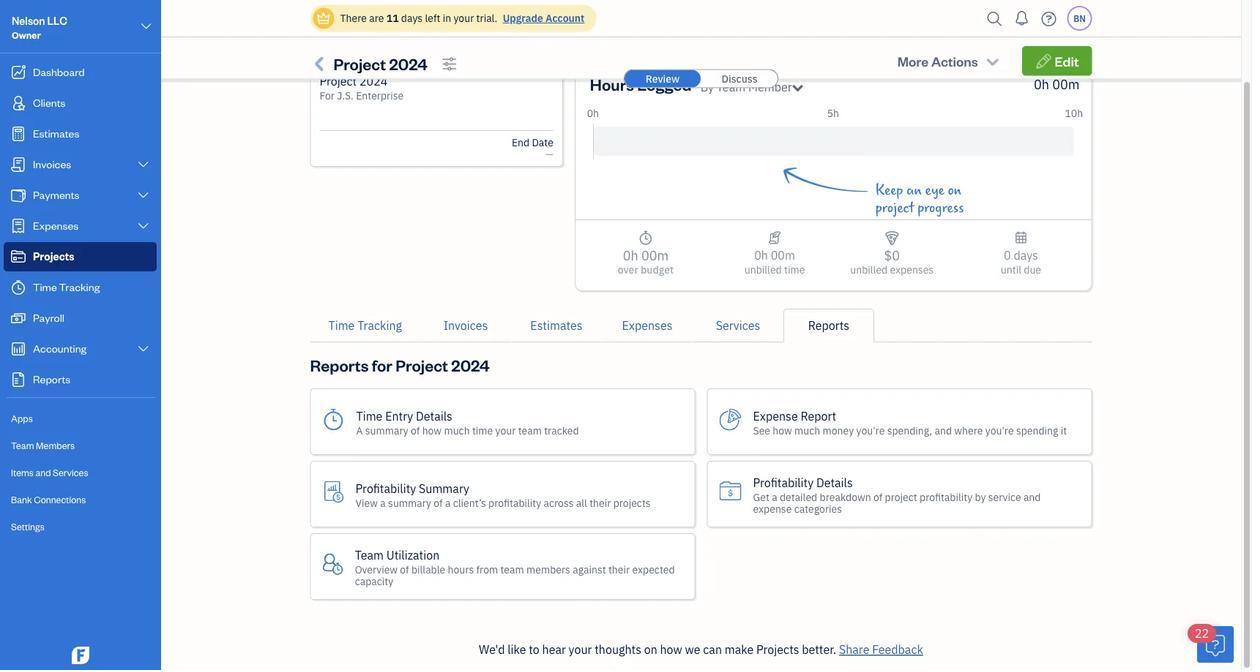 Task type: describe. For each thing, give the bounding box(es) containing it.
there
[[340, 11, 367, 25]]

an
[[906, 182, 922, 198]]

details inside profitability details get a detailed breakdown of project profitability by service and expense categories
[[816, 475, 853, 491]]

pencil image
[[1035, 53, 1052, 68]]

settings link
[[4, 515, 157, 540]]

0h for 0h 00m over budget
[[623, 247, 638, 264]]

accounting
[[33, 342, 87, 355]]

items and services link
[[4, 461, 157, 486]]

1 vertical spatial hours logged
[[590, 74, 692, 94]]

owner
[[12, 29, 41, 41]]

members
[[526, 563, 570, 577]]

1 horizontal spatial reports
[[310, 355, 369, 376]]

items
[[11, 467, 34, 479]]

chevron large down image for expenses
[[137, 220, 150, 232]]

0 days until due
[[1001, 248, 1041, 277]]

by
[[975, 491, 986, 504]]

trial.
[[476, 11, 497, 25]]

eye
[[925, 182, 944, 198]]

expense report see how much money you're spending, and where you're spending it
[[753, 409, 1067, 437]]

hours logged button
[[593, 35, 665, 53]]

share
[[839, 643, 869, 658]]

j.s.
[[337, 89, 354, 103]]

estimates inside main element
[[33, 126, 79, 140]]

00m for 0h 00m unbilled time
[[771, 248, 795, 263]]

breakdown
[[820, 491, 871, 504]]

share feedback button
[[839, 641, 923, 659]]

unbilled inside 0h 00m unbilled time
[[745, 263, 782, 277]]

chevron large down image for payments
[[137, 190, 150, 201]]

1 vertical spatial tracking
[[357, 318, 402, 334]]

0h for 0h
[[587, 107, 599, 120]]

member
[[748, 79, 792, 95]]

discuss link
[[701, 70, 778, 87]]

edit
[[1055, 52, 1079, 70]]

how inside time entry details a summary of how much time your team tracked
[[422, 424, 442, 437]]

reports inside main element
[[33, 372, 70, 386]]

search image
[[983, 8, 1006, 30]]

time tracking inside main element
[[33, 280, 100, 294]]

profitability summary view a summary of a client's profitability across all their projects
[[356, 481, 651, 510]]

0 vertical spatial services
[[716, 318, 760, 334]]

against
[[573, 563, 606, 577]]

report
[[801, 409, 836, 424]]

payment image
[[10, 188, 27, 203]]

time inside time entry details a summary of how much time your team tracked
[[472, 424, 493, 437]]

1 vertical spatial expenses
[[622, 318, 673, 334]]

2 you're from the left
[[985, 424, 1014, 437]]

make
[[725, 643, 754, 658]]

00m for 0h 00m
[[1052, 75, 1080, 93]]

1 horizontal spatial a
[[445, 496, 451, 510]]

estimates link for the 'payments' 'link'
[[4, 119, 157, 149]]

0
[[1004, 248, 1011, 263]]

payroll
[[33, 311, 64, 325]]

get
[[753, 491, 769, 504]]

freshbooks image
[[69, 647, 92, 665]]

0h 00m over budget
[[618, 247, 674, 277]]

time entry details a summary of how much time your team tracked
[[356, 409, 579, 437]]

thoughts
[[595, 643, 641, 658]]

expense
[[753, 502, 792, 516]]

payments
[[33, 188, 79, 202]]

1 horizontal spatial expenses link
[[602, 309, 693, 343]]

bn button
[[1067, 6, 1092, 31]]

expenses image
[[884, 229, 900, 247]]

22
[[1195, 626, 1209, 642]]

chevron large down image for accounting
[[137, 343, 150, 355]]

service
[[988, 491, 1021, 504]]

end date —
[[512, 136, 553, 161]]

we'd
[[479, 643, 505, 658]]

overview
[[355, 563, 398, 577]]

0 vertical spatial time tracking link
[[4, 273, 157, 302]]

crown image
[[316, 11, 331, 26]]

1 horizontal spatial time tracking link
[[310, 309, 420, 343]]

expense image
[[10, 219, 27, 234]]

actions
[[931, 52, 978, 70]]

expenses
[[890, 263, 934, 277]]

capacity
[[355, 575, 393, 588]]

invoices image
[[768, 229, 781, 247]]

unbilled inside $0 unbilled expenses
[[850, 263, 888, 277]]

team inside by team member field
[[717, 79, 746, 95]]

and inside items and services link
[[35, 467, 51, 479]]

1 vertical spatial logged
[[637, 74, 692, 94]]

feedback
[[872, 643, 923, 658]]

team members link
[[4, 433, 157, 459]]

1 horizontal spatial time tracking
[[328, 318, 402, 334]]

2 horizontal spatial reports
[[808, 318, 849, 334]]

and inside expense report see how much money you're spending, and where you're spending it
[[935, 424, 952, 437]]

services inside main element
[[53, 467, 88, 479]]

1 horizontal spatial time
[[328, 318, 355, 334]]

profitability details get a detailed breakdown of project profitability by service and expense categories
[[753, 475, 1041, 516]]

0h for 0h 00m
[[1034, 75, 1049, 93]]

1 horizontal spatial how
[[660, 643, 682, 658]]

hours inside button
[[593, 36, 624, 52]]

2024 for project 2024 for j.s. enterprise
[[360, 74, 388, 89]]

review link
[[625, 70, 701, 87]]

days inside 0 days until due
[[1014, 248, 1038, 263]]

Hours Logged Group By field
[[701, 78, 804, 96]]

your inside time entry details a summary of how much time your team tracked
[[495, 424, 516, 437]]

team inside time entry details a summary of how much time your team tracked
[[518, 424, 542, 437]]

notifications image
[[1010, 4, 1034, 33]]

dashboard image
[[10, 65, 27, 80]]

client image
[[10, 96, 27, 111]]

spending
[[1016, 424, 1058, 437]]

their inside the profitability summary view a summary of a client's profitability across all their projects
[[590, 496, 611, 510]]

can
[[703, 643, 722, 658]]

projects link
[[4, 242, 157, 272]]

and inside profitability details get a detailed breakdown of project profitability by service and expense categories
[[1024, 491, 1041, 504]]

a for profitability details
[[772, 491, 777, 504]]

across
[[544, 496, 574, 510]]

estimates link for services link
[[511, 309, 602, 343]]

profitability button
[[702, 35, 762, 53]]

a
[[356, 424, 363, 437]]

their inside "team utilization overview of billable hours from team members against their expected capacity"
[[608, 563, 630, 577]]

money image
[[10, 311, 27, 326]]

members
[[36, 440, 75, 452]]

from
[[476, 563, 498, 577]]

resource center badge image
[[1197, 627, 1234, 663]]

$0 unbilled expenses
[[850, 247, 934, 277]]

1 horizontal spatial invoices link
[[420, 309, 511, 343]]

1 vertical spatial hours
[[590, 74, 634, 94]]

profitability for profitability details get a detailed breakdown of project profitability by service and expense categories
[[753, 475, 814, 491]]

profitability for profitability
[[702, 36, 762, 52]]

summary
[[419, 481, 469, 496]]

2 vertical spatial your
[[569, 643, 592, 658]]

profitability for profitability details
[[920, 491, 972, 504]]

by team member
[[701, 79, 792, 95]]

22 button
[[1188, 625, 1234, 663]]

0 vertical spatial days
[[401, 11, 423, 25]]

how inside expense report see how much money you're spending, and where you're spending it
[[773, 424, 792, 437]]

discuss
[[722, 72, 758, 85]]

0 horizontal spatial on
[[644, 643, 657, 658]]

1 horizontal spatial reports link
[[783, 309, 874, 343]]

team members
[[11, 440, 75, 452]]

0h for 0h 00m unbilled time
[[754, 248, 768, 263]]

1 vertical spatial reports link
[[4, 365, 157, 395]]

date
[[532, 136, 553, 149]]

1 horizontal spatial projects
[[756, 643, 799, 658]]

details inside time entry details a summary of how much time your team tracked
[[416, 409, 452, 424]]

to
[[529, 643, 539, 658]]

accounting link
[[4, 335, 157, 364]]

by
[[701, 79, 714, 95]]

summary for time
[[365, 424, 408, 437]]

1 you're from the left
[[856, 424, 885, 437]]

review
[[646, 72, 680, 85]]

timetracking image
[[638, 229, 653, 247]]

10h
[[1065, 107, 1083, 120]]

connections
[[34, 494, 86, 506]]

team for members
[[11, 440, 34, 452]]

team utilization overview of billable hours from team members against their expected capacity
[[355, 548, 675, 588]]

of inside profitability details get a detailed breakdown of project profitability by service and expense categories
[[873, 491, 882, 504]]

items and services
[[11, 467, 88, 479]]



Task type: vqa. For each thing, say whether or not it's contained in the screenshot.
'Show'
no



Task type: locate. For each thing, give the bounding box(es) containing it.
of left client's
[[434, 496, 443, 510]]

team inside team members "link"
[[11, 440, 34, 452]]

team for utilization
[[355, 548, 384, 563]]

0 horizontal spatial a
[[380, 496, 386, 510]]

project 2024 for j.s. enterprise
[[320, 74, 404, 103]]

0 horizontal spatial and
[[35, 467, 51, 479]]

billable
[[411, 563, 445, 577]]

0 horizontal spatial days
[[401, 11, 423, 25]]

much inside time entry details a summary of how much time your team tracked
[[444, 424, 470, 437]]

1 vertical spatial invoices
[[443, 318, 488, 334]]

where
[[954, 424, 983, 437]]

hours logged down hours logged button
[[590, 74, 692, 94]]

expenses link up projects link
[[4, 212, 157, 241]]

1 much from the left
[[444, 424, 470, 437]]

summary inside the profitability summary view a summary of a client's profitability across all their projects
[[388, 496, 431, 510]]

summary right view
[[388, 496, 431, 510]]

logged left by
[[637, 74, 692, 94]]

how right entry
[[422, 424, 442, 437]]

categories
[[794, 502, 842, 516]]

0 horizontal spatial time
[[33, 280, 57, 294]]

projects
[[613, 496, 651, 510]]

a
[[772, 491, 777, 504], [380, 496, 386, 510], [445, 496, 451, 510]]

unbilled down "expenses" image
[[850, 263, 888, 277]]

profitability inside the profitability summary view a summary of a client's profitability across all their projects
[[488, 496, 541, 510]]

1 horizontal spatial services
[[716, 318, 760, 334]]

bn down crown "icon"
[[328, 48, 344, 63]]

2 horizontal spatial 00m
[[1052, 75, 1080, 93]]

1 vertical spatial days
[[1014, 248, 1038, 263]]

team up items
[[11, 440, 34, 452]]

their right against at the left
[[608, 563, 630, 577]]

profitability inside profitability details get a detailed breakdown of project profitability by service and expense categories
[[753, 475, 814, 491]]

time inside 0h 00m unbilled time
[[784, 263, 805, 277]]

on inside keep an eye on project progress
[[948, 182, 962, 198]]

1 horizontal spatial estimates link
[[511, 309, 602, 343]]

team
[[717, 79, 746, 95], [11, 440, 34, 452], [355, 548, 384, 563]]

and right items
[[35, 467, 51, 479]]

clients link
[[4, 89, 157, 118]]

how left we
[[660, 643, 682, 658]]

0 horizontal spatial tracking
[[59, 280, 100, 294]]

0 vertical spatial estimates link
[[4, 119, 157, 149]]

are
[[369, 11, 384, 25]]

see
[[753, 424, 770, 437]]

hours
[[448, 563, 474, 577]]

llc
[[47, 14, 67, 27]]

1 vertical spatial estimates link
[[511, 309, 602, 343]]

0h 00m unbilled time
[[745, 248, 805, 277]]

profitability for profitability summary
[[488, 496, 541, 510]]

projects
[[33, 249, 74, 263], [756, 643, 799, 658]]

0 horizontal spatial estimates link
[[4, 119, 157, 149]]

calendar image
[[1014, 229, 1028, 247]]

0 horizontal spatial expenses
[[33, 219, 79, 232]]

1 horizontal spatial your
[[495, 424, 516, 437]]

1 vertical spatial chevron large down image
[[137, 159, 150, 171]]

tracking up for
[[357, 318, 402, 334]]

project inside keep an eye on project progress
[[876, 200, 914, 216]]

main element
[[0, 0, 198, 671]]

projects right project image
[[33, 249, 74, 263]]

2024
[[389, 53, 427, 74], [360, 74, 388, 89], [451, 355, 490, 376]]

2024 up time entry details a summary of how much time your team tracked
[[451, 355, 490, 376]]

project inside project 2024 for j.s. enterprise
[[320, 74, 357, 89]]

summary for profitability
[[388, 496, 431, 510]]

0 horizontal spatial how
[[422, 424, 442, 437]]

0 horizontal spatial reports
[[33, 372, 70, 386]]

keep
[[876, 182, 903, 198]]

project right breakdown
[[885, 491, 917, 504]]

services link
[[693, 309, 783, 343]]

2 vertical spatial time
[[356, 409, 383, 424]]

reports for project 2024
[[310, 355, 490, 376]]

expenses down budget
[[622, 318, 673, 334]]

projects image
[[310, 52, 330, 76]]

nelson llc owner
[[12, 14, 67, 41]]

11
[[386, 11, 399, 25]]

reports
[[808, 318, 849, 334], [310, 355, 369, 376], [33, 372, 70, 386]]

apps link
[[4, 406, 157, 432]]

project for project 2024
[[333, 53, 386, 74]]

it
[[1061, 424, 1067, 437]]

summary right 'a'
[[365, 424, 408, 437]]

in
[[443, 11, 451, 25]]

00m
[[1052, 75, 1080, 93], [641, 247, 669, 264], [771, 248, 795, 263]]

team left tracked
[[518, 424, 542, 437]]

of right 'a'
[[411, 424, 420, 437]]

profitability left across
[[488, 496, 541, 510]]

bank
[[11, 494, 32, 506]]

1 horizontal spatial expenses
[[622, 318, 673, 334]]

client's
[[453, 496, 486, 510]]

like
[[508, 643, 526, 658]]

2 horizontal spatial how
[[773, 424, 792, 437]]

2024 left settings for this project image
[[389, 53, 427, 74]]

projects right make
[[756, 643, 799, 658]]

your right hear
[[569, 643, 592, 658]]

report image
[[10, 373, 27, 387]]

details
[[416, 409, 452, 424], [816, 475, 853, 491]]

settings for this project image
[[442, 55, 457, 73]]

time tracking up for
[[328, 318, 402, 334]]

hear
[[542, 643, 566, 658]]

1 vertical spatial your
[[495, 424, 516, 437]]

0 horizontal spatial time tracking link
[[4, 273, 157, 302]]

profitability
[[920, 491, 972, 504], [488, 496, 541, 510]]

1 vertical spatial and
[[35, 467, 51, 479]]

0 vertical spatial invoices
[[33, 157, 71, 171]]

project for project 2024 for j.s. enterprise
[[320, 74, 357, 89]]

logged inside button
[[627, 36, 665, 52]]

2 horizontal spatial team
[[717, 79, 746, 95]]

2024 right j.s.
[[360, 74, 388, 89]]

and right service
[[1024, 491, 1041, 504]]

tracking down projects link
[[59, 280, 100, 294]]

much
[[444, 424, 470, 437], [795, 424, 820, 437]]

0 horizontal spatial your
[[454, 11, 474, 25]]

projects inside main element
[[33, 249, 74, 263]]

project image
[[10, 250, 27, 264]]

profitability up the discuss at the top of the page
[[702, 36, 762, 52]]

project 2024
[[333, 53, 427, 74]]

0 horizontal spatial estimates
[[33, 126, 79, 140]]

invoices inside main element
[[33, 157, 71, 171]]

1 horizontal spatial invoices
[[443, 318, 488, 334]]

1 vertical spatial on
[[644, 643, 657, 658]]

profitability inside profitability details get a detailed breakdown of project profitability by service and expense categories
[[920, 491, 972, 504]]

time tracking link up for
[[310, 309, 420, 343]]

bn inside bn dropdown button
[[1074, 12, 1086, 24]]

logged up review
[[627, 36, 665, 52]]

all
[[576, 496, 587, 510]]

account
[[546, 11, 585, 25]]

end
[[512, 136, 529, 149]]

there are 11 days left in your trial. upgrade account
[[340, 11, 585, 25]]

2 much from the left
[[795, 424, 820, 437]]

chevron large down image inside the 'payments' 'link'
[[137, 190, 150, 201]]

over
[[618, 263, 638, 277]]

time
[[784, 263, 805, 277], [472, 424, 493, 437]]

entry
[[385, 409, 413, 424]]

0 horizontal spatial invoices link
[[4, 150, 157, 179]]

bank connections
[[11, 494, 86, 506]]

and left where
[[935, 424, 952, 437]]

your left tracked
[[495, 424, 516, 437]]

a right get
[[772, 491, 777, 504]]

0 vertical spatial logged
[[627, 36, 665, 52]]

of inside the profitability summary view a summary of a client's profitability across all their projects
[[434, 496, 443, 510]]

details up categories
[[816, 475, 853, 491]]

more
[[897, 52, 929, 70]]

0 vertical spatial on
[[948, 182, 962, 198]]

1 vertical spatial chevron large down image
[[137, 343, 150, 355]]

0 vertical spatial expenses link
[[4, 212, 157, 241]]

payroll link
[[4, 304, 157, 333]]

you're right where
[[985, 424, 1014, 437]]

1 horizontal spatial bn
[[1074, 12, 1086, 24]]

bn right "go to help" icon
[[1074, 12, 1086, 24]]

0 vertical spatial time
[[784, 263, 805, 277]]

1 vertical spatial time tracking link
[[310, 309, 420, 343]]

edit link
[[1022, 46, 1092, 76]]

time tracking link
[[4, 273, 157, 302], [310, 309, 420, 343]]

00m inside 0h 00m over budget
[[641, 247, 669, 264]]

1 vertical spatial bn
[[328, 48, 344, 63]]

0h inside 0h 00m over budget
[[623, 247, 638, 264]]

days
[[401, 11, 423, 25], [1014, 248, 1038, 263]]

better.
[[802, 643, 836, 658]]

of right breakdown
[[873, 491, 882, 504]]

0 vertical spatial project
[[876, 200, 914, 216]]

chevron large down image down the 'payments' 'link'
[[137, 220, 150, 232]]

0h 00m
[[1034, 75, 1080, 93]]

0 vertical spatial estimates
[[33, 126, 79, 140]]

0 vertical spatial chevron large down image
[[137, 220, 150, 232]]

0 horizontal spatial invoices
[[33, 157, 71, 171]]

0 horizontal spatial 2024
[[360, 74, 388, 89]]

0 vertical spatial expenses
[[33, 219, 79, 232]]

team right from
[[500, 563, 524, 577]]

of left billable
[[400, 563, 409, 577]]

2024 inside project 2024 for j.s. enterprise
[[360, 74, 388, 89]]

1 horizontal spatial much
[[795, 424, 820, 437]]

1 horizontal spatial and
[[935, 424, 952, 437]]

1 chevron large down image from the top
[[137, 220, 150, 232]]

00m for 0h 00m over budget
[[641, 247, 669, 264]]

2 horizontal spatial your
[[569, 643, 592, 658]]

apps
[[11, 413, 33, 425]]

much inside expense report see how much money you're spending, and where you're spending it
[[795, 424, 820, 437]]

chevron large down image inside invoices link
[[137, 159, 150, 171]]

dashboard
[[33, 65, 85, 79]]

how
[[422, 424, 442, 437], [773, 424, 792, 437], [660, 643, 682, 658]]

time inside main element
[[33, 280, 57, 294]]

keep an eye on project progress
[[876, 182, 964, 216]]

chevron large down image for invoices
[[137, 159, 150, 171]]

time inside time entry details a summary of how much time your team tracked
[[356, 409, 383, 424]]

0 horizontal spatial expenses link
[[4, 212, 157, 241]]

project inside profitability details get a detailed breakdown of project profitability by service and expense categories
[[885, 491, 917, 504]]

0 horizontal spatial services
[[53, 467, 88, 479]]

of
[[411, 424, 420, 437], [873, 491, 882, 504], [434, 496, 443, 510], [400, 563, 409, 577]]

time tracking down projects link
[[33, 280, 100, 294]]

0 vertical spatial time tracking
[[33, 280, 100, 294]]

0 vertical spatial team
[[717, 79, 746, 95]]

profitability for profitability summary view a summary of a client's profitability across all their projects
[[356, 481, 416, 496]]

1 horizontal spatial details
[[816, 475, 853, 491]]

expected
[[632, 563, 675, 577]]

chart image
[[10, 342, 27, 357]]

time tracking link down projects link
[[4, 273, 157, 302]]

left
[[425, 11, 440, 25]]

a inside profitability details get a detailed breakdown of project profitability by service and expense categories
[[772, 491, 777, 504]]

1 vertical spatial services
[[53, 467, 88, 479]]

much left money
[[795, 424, 820, 437]]

profitability up "expense"
[[753, 475, 814, 491]]

chevrondown image
[[984, 53, 1001, 68]]

0 horizontal spatial team
[[11, 440, 34, 452]]

and
[[935, 424, 952, 437], [35, 467, 51, 479], [1024, 491, 1041, 504]]

estimates link
[[4, 119, 157, 149], [511, 309, 602, 343]]

1 horizontal spatial on
[[948, 182, 962, 198]]

1 vertical spatial invoices link
[[420, 309, 511, 343]]

0 vertical spatial team
[[518, 424, 542, 437]]

1 vertical spatial details
[[816, 475, 853, 491]]

2024 for project 2024
[[389, 53, 427, 74]]

profitability inside the profitability summary view a summary of a client's profitability across all their projects
[[356, 481, 416, 496]]

1 vertical spatial team
[[500, 563, 524, 577]]

their right all
[[590, 496, 611, 510]]

0 vertical spatial summary
[[365, 424, 408, 437]]

timer image
[[10, 280, 27, 295]]

summary inside time entry details a summary of how much time your team tracked
[[365, 424, 408, 437]]

profitability left by
[[920, 491, 972, 504]]

spending,
[[887, 424, 932, 437]]

detailed
[[780, 491, 817, 504]]

more actions
[[897, 52, 978, 70]]

project down the keep
[[876, 200, 914, 216]]

we
[[685, 643, 700, 658]]

1 horizontal spatial 00m
[[771, 248, 795, 263]]

how right "see"
[[773, 424, 792, 437]]

time tracking
[[33, 280, 100, 294], [328, 318, 402, 334]]

2 horizontal spatial 2024
[[451, 355, 490, 376]]

on right the thoughts
[[644, 643, 657, 658]]

1 vertical spatial project
[[885, 491, 917, 504]]

chevron large down image
[[137, 220, 150, 232], [137, 343, 150, 355]]

upgrade account link
[[500, 11, 585, 25]]

invoices link
[[4, 150, 157, 179], [420, 309, 511, 343]]

1 vertical spatial summary
[[388, 496, 431, 510]]

1 horizontal spatial profitability
[[920, 491, 972, 504]]

1 vertical spatial time
[[472, 424, 493, 437]]

time up reports for project 2024
[[328, 318, 355, 334]]

days right "11"
[[401, 11, 423, 25]]

00m down "edit"
[[1052, 75, 1080, 93]]

1 vertical spatial projects
[[756, 643, 799, 658]]

expenses
[[33, 219, 79, 232], [622, 318, 673, 334]]

view
[[356, 496, 378, 510]]

0 vertical spatial their
[[590, 496, 611, 510]]

invoice image
[[10, 157, 27, 172]]

much up the summary
[[444, 424, 470, 437]]

you're right money
[[856, 424, 885, 437]]

on right eye
[[948, 182, 962, 198]]

team right by
[[717, 79, 746, 95]]

00m inside 0h 00m unbilled time
[[771, 248, 795, 263]]

1 horizontal spatial team
[[355, 548, 384, 563]]

details right entry
[[416, 409, 452, 424]]

a left client's
[[445, 496, 451, 510]]

time left entry
[[356, 409, 383, 424]]

team inside "team utilization overview of billable hours from team members against their expected capacity"
[[500, 563, 524, 577]]

chevron large down image
[[140, 18, 153, 35], [137, 159, 150, 171], [137, 190, 150, 201]]

estimate image
[[10, 127, 27, 141]]

2 horizontal spatial and
[[1024, 491, 1041, 504]]

on
[[948, 182, 962, 198], [644, 643, 657, 658]]

a for profitability summary
[[380, 496, 386, 510]]

of inside time entry details a summary of how much time your team tracked
[[411, 424, 420, 437]]

00m down invoices icon
[[771, 248, 795, 263]]

time right timer icon
[[33, 280, 57, 294]]

your right in at the left of page
[[454, 11, 474, 25]]

we'd like to hear your thoughts on how we can make projects better. share feedback
[[479, 643, 923, 658]]

enterprise
[[356, 89, 404, 103]]

chevron large down image down payroll link
[[137, 343, 150, 355]]

0 horizontal spatial much
[[444, 424, 470, 437]]

2 unbilled from the left
[[850, 263, 888, 277]]

team up capacity
[[355, 548, 384, 563]]

invoices
[[33, 157, 71, 171], [443, 318, 488, 334]]

00m right over
[[641, 247, 669, 264]]

hours logged up review
[[593, 36, 665, 52]]

0 horizontal spatial profitability
[[488, 496, 541, 510]]

utilization
[[386, 548, 440, 563]]

1 horizontal spatial time
[[784, 263, 805, 277]]

reports link
[[783, 309, 874, 343], [4, 365, 157, 395]]

0 horizontal spatial bn
[[328, 48, 344, 63]]

2 horizontal spatial a
[[772, 491, 777, 504]]

more actions button
[[884, 46, 1014, 76]]

2 vertical spatial and
[[1024, 491, 1041, 504]]

expenses down the payments
[[33, 219, 79, 232]]

0 horizontal spatial projects
[[33, 249, 74, 263]]

tracking inside main element
[[59, 280, 100, 294]]

0 horizontal spatial 00m
[[641, 247, 669, 264]]

a right view
[[380, 496, 386, 510]]

tracking
[[59, 280, 100, 294], [357, 318, 402, 334]]

bn
[[1074, 12, 1086, 24], [328, 48, 344, 63]]

0 vertical spatial hours logged
[[593, 36, 665, 52]]

unbilled
[[745, 263, 782, 277], [850, 263, 888, 277]]

team inside "team utilization overview of billable hours from team members against their expected capacity"
[[355, 548, 384, 563]]

1 vertical spatial estimates
[[530, 318, 583, 334]]

go to help image
[[1037, 8, 1061, 30]]

1 unbilled from the left
[[745, 263, 782, 277]]

0h inside 0h 00m unbilled time
[[754, 248, 768, 263]]

expenses inside main element
[[33, 219, 79, 232]]

unbilled down invoices icon
[[745, 263, 782, 277]]

1 horizontal spatial days
[[1014, 248, 1038, 263]]

expenses link down budget
[[602, 309, 693, 343]]

tracked
[[544, 424, 579, 437]]

0 horizontal spatial unbilled
[[745, 263, 782, 277]]

0 horizontal spatial time tracking
[[33, 280, 100, 294]]

days down calendar "icon"
[[1014, 248, 1038, 263]]

profitability left the summary
[[356, 481, 416, 496]]

2 chevron large down image from the top
[[137, 343, 150, 355]]

bank connections link
[[4, 488, 157, 513]]

2 vertical spatial chevron large down image
[[137, 190, 150, 201]]

1 horizontal spatial unbilled
[[850, 263, 888, 277]]

0 vertical spatial chevron large down image
[[140, 18, 153, 35]]

expenses link
[[4, 212, 157, 241], [602, 309, 693, 343]]

project
[[333, 53, 386, 74], [320, 74, 357, 89], [396, 355, 448, 376]]

1 horizontal spatial estimates
[[530, 318, 583, 334]]

of inside "team utilization overview of billable hours from team members against their expected capacity"
[[400, 563, 409, 577]]

budget
[[641, 263, 674, 277]]

2 vertical spatial team
[[355, 548, 384, 563]]



